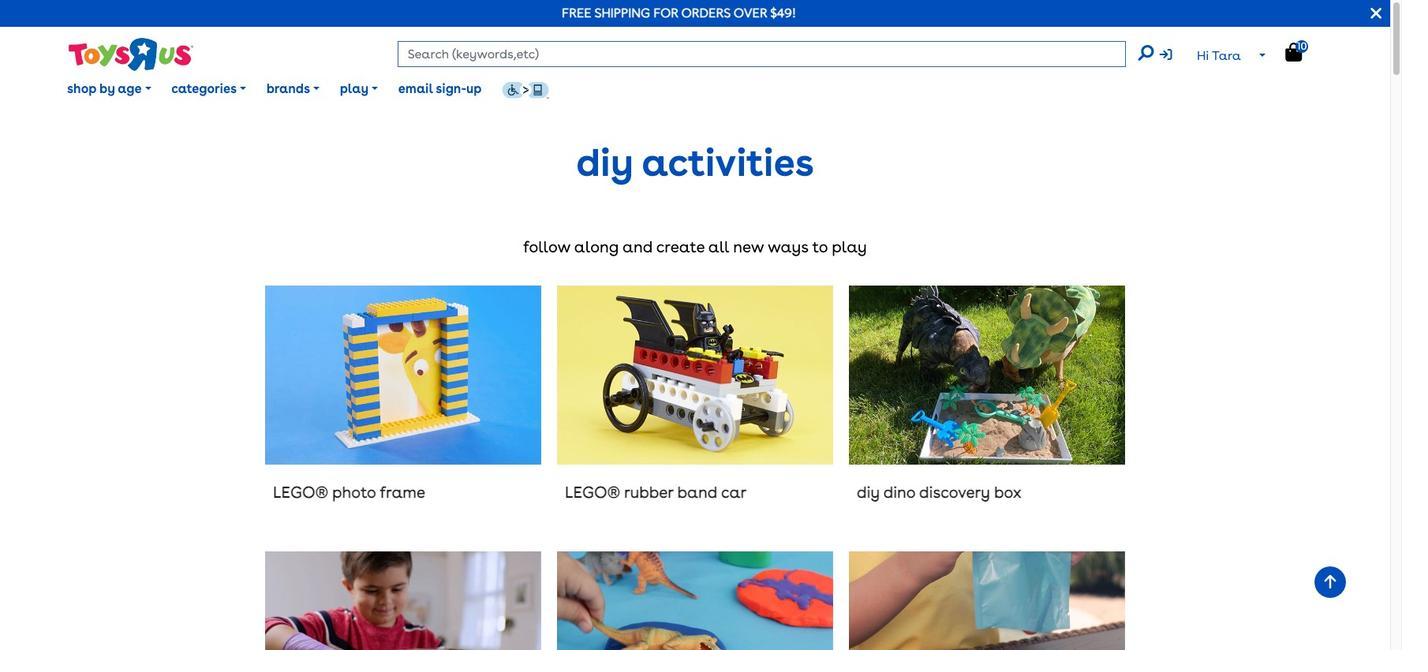 Task type: locate. For each thing, give the bounding box(es) containing it.
email
[[398, 81, 433, 96]]

0 horizontal spatial play
[[340, 81, 369, 96]]

play inside dropdown button
[[340, 81, 369, 96]]

hi tara button
[[1159, 41, 1276, 71]]

by
[[99, 81, 115, 96]]

lego® inside lego® photo frame link
[[273, 483, 328, 502]]

email sign-up link
[[388, 70, 492, 109]]

0 horizontal spatial lego®
[[273, 483, 328, 502]]

follow along and create all new ways to play
[[523, 237, 867, 256]]

1 horizontal spatial lego®
[[565, 483, 620, 502]]

play right to
[[832, 237, 867, 256]]

discovery
[[919, 483, 990, 502]]

diy for diy activities
[[576, 140, 633, 185]]

new
[[733, 237, 764, 256]]

0 vertical spatial play
[[340, 81, 369, 96]]

this icon serves as a link to download the essential accessibility assistive technology app for individuals with physical disabilities. it is featured as part of our commitment to diversity and inclusion. image
[[502, 81, 549, 99]]

1 horizontal spatial diy
[[857, 483, 880, 502]]

shipping
[[594, 6, 650, 21]]

play
[[340, 81, 369, 96], [832, 237, 867, 256]]

sign-
[[436, 81, 466, 96]]

diy dino discovery box
[[857, 483, 1021, 502]]

and
[[623, 237, 653, 256]]

play button
[[330, 70, 388, 109]]

1 vertical spatial diy
[[857, 483, 880, 502]]

menu bar
[[57, 62, 1390, 117]]

lego® left photo
[[273, 483, 328, 502]]

activities
[[642, 140, 814, 185]]

menu bar containing shop by age
[[57, 62, 1390, 117]]

free shipping for orders over $49!
[[562, 6, 796, 21]]

blog card image
[[265, 285, 541, 465], [557, 285, 833, 465], [849, 285, 1125, 465], [265, 551, 541, 650], [557, 551, 833, 650], [849, 551, 1125, 650]]

lego® for lego® rubber band car
[[565, 483, 620, 502]]

play right brands dropdown button
[[340, 81, 369, 96]]

shopping bag image
[[1285, 43, 1302, 62]]

1 lego® from the left
[[273, 483, 328, 502]]

free shipping for orders over $49! link
[[562, 6, 796, 21]]

lego® left rubber
[[565, 483, 620, 502]]

diy activities
[[576, 140, 814, 185]]

for
[[653, 6, 678, 21]]

diy
[[576, 140, 633, 185], [857, 483, 880, 502]]

lego® inside lego® rubber band car link
[[565, 483, 620, 502]]

0 horizontal spatial diy
[[576, 140, 633, 185]]

dino
[[883, 483, 916, 502]]

email sign-up
[[398, 81, 482, 96]]

None search field
[[397, 41, 1153, 67]]

0 vertical spatial diy
[[576, 140, 633, 185]]

over
[[734, 6, 767, 21]]

lego®
[[273, 483, 328, 502], [565, 483, 620, 502]]

lego® rubber band car
[[565, 483, 747, 502]]

shop by age
[[67, 81, 142, 96]]

diy dino discovery box link
[[849, 285, 1125, 536]]

2 lego® from the left
[[565, 483, 620, 502]]

shop by age button
[[57, 70, 161, 109]]

1 vertical spatial play
[[832, 237, 867, 256]]

ways
[[768, 237, 808, 256]]

brands
[[266, 81, 310, 96]]

free
[[562, 6, 592, 21]]



Task type: describe. For each thing, give the bounding box(es) containing it.
lego® photo frame link
[[265, 285, 541, 536]]

to
[[812, 237, 828, 256]]

brands button
[[256, 70, 330, 109]]

10 link
[[1285, 40, 1318, 62]]

band
[[677, 483, 717, 502]]

tara
[[1212, 48, 1241, 63]]

photo
[[332, 483, 376, 502]]

lego® photo frame
[[273, 483, 425, 502]]

orders
[[681, 6, 731, 21]]

Enter Keyword or Item No. search field
[[397, 41, 1126, 67]]

diy for diy dino discovery box
[[857, 483, 880, 502]]

up
[[466, 81, 482, 96]]

categories
[[171, 81, 237, 96]]

age
[[118, 81, 142, 96]]

car
[[721, 483, 747, 502]]

frame
[[380, 483, 425, 502]]

close button image
[[1371, 5, 1382, 22]]

1 horizontal spatial play
[[832, 237, 867, 256]]

shop
[[67, 81, 96, 96]]

hi
[[1197, 48, 1209, 63]]

sign in image
[[1159, 48, 1172, 61]]

lego® rubber band car link
[[557, 285, 833, 536]]

follow
[[523, 237, 571, 256]]

rubber
[[624, 483, 673, 502]]

along
[[574, 237, 619, 256]]

toys r us image
[[67, 37, 194, 72]]

box
[[994, 483, 1021, 502]]

categories button
[[161, 70, 256, 109]]

create
[[656, 237, 705, 256]]

lego® for lego® photo frame
[[273, 483, 328, 502]]

10
[[1297, 40, 1307, 52]]

$49!
[[770, 6, 796, 21]]

all
[[708, 237, 729, 256]]

hi tara
[[1197, 48, 1241, 63]]



Task type: vqa. For each thing, say whether or not it's contained in the screenshot.
Geoffrey's World Tour: Welcome to Melbourne link
no



